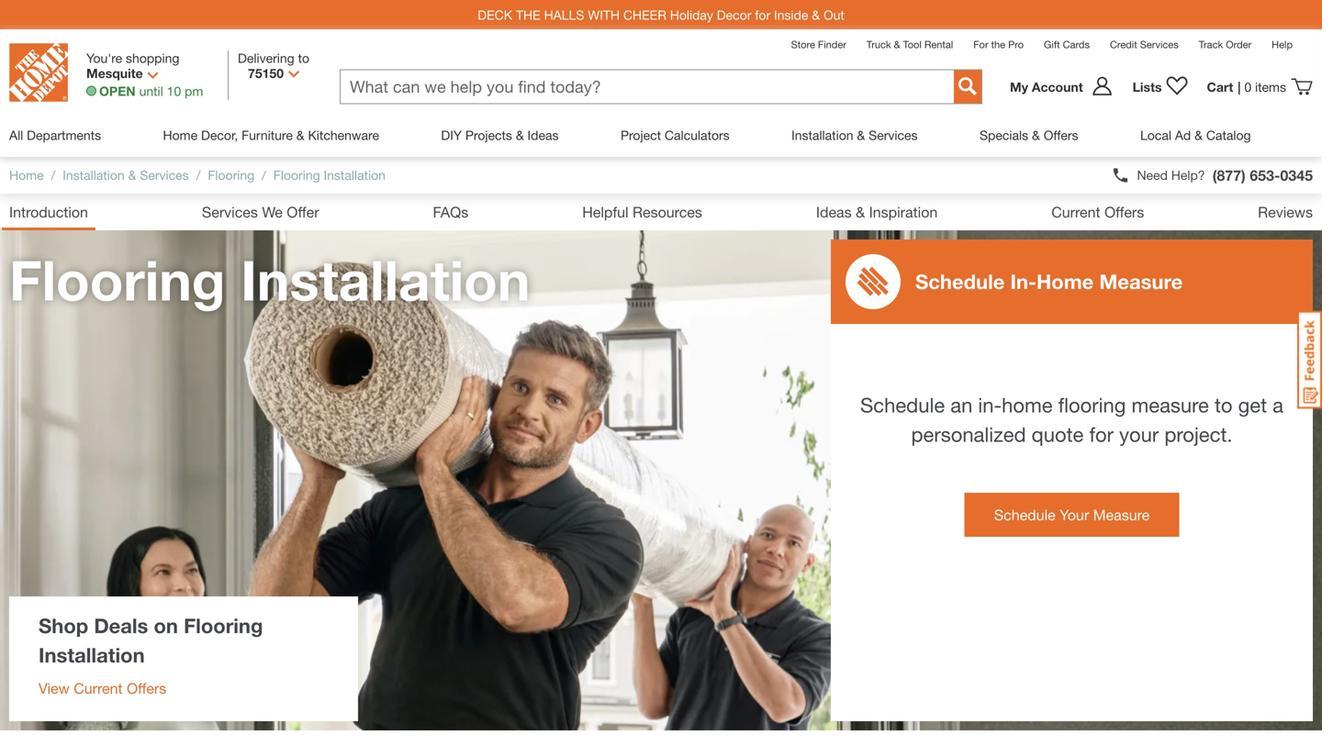 Task type: vqa. For each thing, say whether or not it's contained in the screenshot.
Offer
yes



Task type: describe. For each thing, give the bounding box(es) containing it.
10
[[167, 84, 181, 99]]

lists link
[[1124, 76, 1198, 98]]

track
[[1199, 39, 1223, 51]]

measure inside button
[[1093, 506, 1150, 524]]

0345
[[1281, 167, 1313, 184]]

decor
[[717, 7, 752, 22]]

all departments link
[[9, 114, 101, 157]]

mesquite
[[86, 66, 143, 81]]

schedule for schedule in-home measure
[[916, 270, 1005, 294]]

local
[[1141, 128, 1172, 143]]

measure
[[1132, 393, 1209, 417]]

current offers
[[1052, 203, 1145, 221]]

my account link
[[1010, 76, 1124, 98]]

inspiration
[[869, 203, 938, 221]]

catalog
[[1207, 128, 1251, 143]]

out
[[824, 7, 845, 22]]

deck the halls with cheer holiday decor for inside & out link
[[478, 7, 845, 22]]

order
[[1226, 39, 1252, 51]]

tool
[[903, 39, 922, 51]]

home for home decor, furniture & kitchenware
[[163, 128, 198, 143]]

& right projects
[[516, 128, 524, 143]]

your
[[1119, 422, 1159, 446]]

furniture
[[242, 128, 293, 143]]

deals
[[94, 614, 148, 638]]

halls
[[544, 7, 584, 22]]

project calculators
[[621, 128, 730, 143]]

home decor, furniture & kitchenware link
[[163, 114, 379, 157]]

installation inside shop deals on flooring installation
[[39, 643, 145, 668]]

& inside 'link'
[[1032, 128, 1040, 143]]

view current offers link
[[39, 680, 166, 697]]

diy projects & ideas
[[441, 128, 559, 143]]

(877)
[[1213, 167, 1246, 184]]

reviews
[[1258, 203, 1313, 221]]

1 / from the left
[[51, 168, 55, 183]]

home / installation & services / flooring / flooring installation
[[9, 168, 386, 183]]

specials & offers link
[[980, 114, 1079, 157]]

need help? (877) 653-0345
[[1137, 167, 1313, 184]]

1 horizontal spatial current
[[1052, 203, 1101, 221]]

schedule your measure
[[994, 506, 1150, 524]]

until
[[139, 84, 163, 99]]

need
[[1137, 168, 1168, 183]]

truck & tool rental link
[[867, 39, 953, 51]]

offers for specials & offers
[[1044, 128, 1079, 143]]

home for home / installation & services / flooring / flooring installation
[[9, 168, 44, 183]]

on
[[154, 614, 178, 638]]

schedule for schedule your measure
[[994, 506, 1056, 524]]

gift cards
[[1044, 39, 1090, 51]]

decor,
[[201, 128, 238, 143]]

introduction
[[9, 203, 88, 221]]

help
[[1272, 39, 1293, 51]]

shopping
[[126, 51, 179, 66]]

& right the ad
[[1195, 128, 1203, 143]]

2 / from the left
[[196, 168, 201, 183]]

local ad & catalog
[[1141, 128, 1251, 143]]

an
[[951, 393, 973, 417]]

services down flooring link
[[202, 203, 258, 221]]

for
[[974, 39, 989, 51]]

submit search image
[[959, 77, 977, 96]]

shop deals on flooring installation
[[39, 614, 263, 668]]

1 vertical spatial installation & services link
[[63, 168, 189, 183]]

cards
[[1063, 39, 1090, 51]]

delivering to
[[238, 51, 310, 66]]

open until 10 pm
[[99, 84, 203, 99]]

calculators
[[665, 128, 730, 143]]

to inside schedule an in-home flooring measure to get a personalized quote for your project.
[[1215, 393, 1233, 417]]

account
[[1032, 79, 1083, 94]]

2 horizontal spatial home
[[1037, 270, 1094, 294]]

helpful resources
[[582, 203, 702, 221]]

track order
[[1199, 39, 1252, 51]]

3 / from the left
[[262, 168, 266, 183]]

ideas & inspiration
[[816, 203, 938, 221]]

diy
[[441, 128, 462, 143]]

credit
[[1110, 39, 1138, 51]]

you're shopping
[[86, 51, 179, 66]]

kitchenware
[[308, 128, 379, 143]]

gift
[[1044, 39, 1060, 51]]

cart
[[1207, 79, 1234, 94]]



Task type: locate. For each thing, give the bounding box(es) containing it.
1 vertical spatial for
[[1090, 422, 1114, 446]]

truck & tool rental
[[867, 39, 953, 51]]

all
[[9, 128, 23, 143]]

offers inside 'link'
[[1044, 128, 1079, 143]]

0 horizontal spatial /
[[51, 168, 55, 183]]

offers
[[1044, 128, 1079, 143], [1105, 203, 1145, 221], [127, 680, 166, 697]]

personalized
[[911, 422, 1026, 446]]

schedule inside schedule an in-home flooring measure to get a personalized quote for your project.
[[861, 393, 945, 417]]

the home depot image
[[9, 43, 68, 102]]

specials & offers
[[980, 128, 1079, 143]]

& up ideas & inspiration
[[857, 128, 865, 143]]

rental
[[925, 39, 953, 51]]

2 horizontal spatial /
[[262, 168, 266, 183]]

cheer
[[623, 7, 667, 22]]

offers down shop deals on flooring installation
[[127, 680, 166, 697]]

project
[[621, 128, 661, 143]]

services right credit
[[1140, 39, 1179, 51]]

schedule left in-
[[916, 270, 1005, 294]]

diy projects & ideas link
[[441, 114, 559, 157]]

ad
[[1175, 128, 1191, 143]]

1 vertical spatial offers
[[1105, 203, 1145, 221]]

shop
[[39, 614, 88, 638]]

to right delivering
[[298, 51, 310, 66]]

helpful
[[582, 203, 629, 221]]

2 vertical spatial offers
[[127, 680, 166, 697]]

store
[[791, 39, 815, 51]]

store finder
[[791, 39, 847, 51]]

quote
[[1032, 422, 1084, 446]]

installation & services link down "departments"
[[63, 168, 189, 183]]

project calculators link
[[621, 114, 730, 157]]

1 horizontal spatial home
[[163, 128, 198, 143]]

current right view
[[74, 680, 123, 697]]

2 vertical spatial schedule
[[994, 506, 1056, 524]]

delivering
[[238, 51, 295, 66]]

0 vertical spatial home
[[163, 128, 198, 143]]

feedback link image
[[1298, 310, 1322, 410]]

schedule your measure button
[[965, 493, 1179, 537]]

offers for view current offers
[[127, 680, 166, 697]]

1 horizontal spatial to
[[1215, 393, 1233, 417]]

measure down current offers
[[1100, 270, 1183, 294]]

inside
[[774, 7, 808, 22]]

my account
[[1010, 79, 1083, 94]]

in-
[[1011, 270, 1037, 294]]

with
[[588, 7, 620, 22]]

home decor, furniture & kitchenware
[[163, 128, 379, 143]]

0 vertical spatial for
[[755, 7, 771, 22]]

credit services
[[1110, 39, 1179, 51]]

services up inspiration
[[869, 128, 918, 143]]

offers down account at right
[[1044, 128, 1079, 143]]

1 horizontal spatial offers
[[1044, 128, 1079, 143]]

offers down need
[[1105, 203, 1145, 221]]

2 vertical spatial home
[[1037, 270, 1094, 294]]

1 horizontal spatial ideas
[[816, 203, 852, 221]]

a
[[1273, 393, 1284, 417]]

& left "tool"
[[894, 39, 901, 51]]

0 vertical spatial current
[[1052, 203, 1101, 221]]

to left "get"
[[1215, 393, 1233, 417]]

& right "furniture"
[[296, 128, 305, 143]]

items
[[1255, 79, 1287, 94]]

track order link
[[1199, 39, 1252, 51]]

0 vertical spatial installation & services link
[[792, 114, 918, 157]]

&
[[812, 7, 820, 22], [894, 39, 901, 51], [296, 128, 305, 143], [516, 128, 524, 143], [857, 128, 865, 143], [1032, 128, 1040, 143], [1195, 128, 1203, 143], [128, 168, 136, 183], [856, 203, 865, 221]]

store finder link
[[791, 39, 847, 51]]

flooring link
[[208, 168, 255, 183]]

for left 'inside'
[[755, 7, 771, 22]]

1 horizontal spatial for
[[1090, 422, 1114, 446]]

view current offers
[[39, 680, 166, 697]]

schedule inside button
[[994, 506, 1056, 524]]

view
[[39, 680, 70, 697]]

finder
[[818, 39, 847, 51]]

2 horizontal spatial offers
[[1105, 203, 1145, 221]]

/ left flooring link
[[196, 168, 201, 183]]

you're
[[86, 51, 122, 66]]

home down current offers
[[1037, 270, 1094, 294]]

653-
[[1250, 167, 1281, 184]]

1 vertical spatial measure
[[1093, 506, 1150, 524]]

for the pro link
[[974, 39, 1024, 51]]

for
[[755, 7, 771, 22], [1090, 422, 1114, 446]]

services
[[1140, 39, 1179, 51], [869, 128, 918, 143], [140, 168, 189, 183], [202, 203, 258, 221]]

my
[[1010, 79, 1029, 94]]

measure right your
[[1093, 506, 1150, 524]]

None text field
[[341, 70, 954, 103], [341, 70, 954, 103], [341, 70, 954, 103], [341, 70, 954, 103]]

ideas left inspiration
[[816, 203, 852, 221]]

schedule for schedule an in-home flooring measure to get a personalized quote for your project.
[[861, 393, 945, 417]]

local ad & catalog link
[[1141, 114, 1251, 157]]

the
[[991, 39, 1006, 51]]

0 vertical spatial schedule
[[916, 270, 1005, 294]]

1 vertical spatial schedule
[[861, 393, 945, 417]]

home down all
[[9, 168, 44, 183]]

services left flooring link
[[140, 168, 189, 183]]

for inside schedule an in-home flooring measure to get a personalized quote for your project.
[[1090, 422, 1114, 446]]

75150
[[248, 66, 284, 81]]

0 vertical spatial offers
[[1044, 128, 1079, 143]]

/ right flooring link
[[262, 168, 266, 183]]

0 horizontal spatial offers
[[127, 680, 166, 697]]

flooring installation link
[[274, 168, 386, 183]]

0 horizontal spatial current
[[74, 680, 123, 697]]

deck
[[478, 7, 513, 22]]

1 vertical spatial ideas
[[816, 203, 852, 221]]

flooring
[[1059, 393, 1126, 417]]

0 horizontal spatial ideas
[[528, 128, 559, 143]]

home
[[163, 128, 198, 143], [9, 168, 44, 183], [1037, 270, 1094, 294]]

0 horizontal spatial to
[[298, 51, 310, 66]]

home
[[1002, 393, 1053, 417]]

the home depot logo link
[[9, 43, 68, 105]]

0 horizontal spatial for
[[755, 7, 771, 22]]

installation & services link up ideas & inspiration
[[792, 114, 918, 157]]

0 horizontal spatial home
[[9, 168, 44, 183]]

for the pro
[[974, 39, 1024, 51]]

pro
[[1008, 39, 1024, 51]]

schedule an in-home flooring measure to get a personalized quote for your project.
[[861, 393, 1284, 446]]

pm
[[185, 84, 203, 99]]

& left out
[[812, 7, 820, 22]]

installation
[[792, 128, 854, 143], [63, 168, 125, 183], [324, 168, 386, 183], [241, 247, 530, 313], [39, 643, 145, 668]]

1 vertical spatial home
[[9, 168, 44, 183]]

help?
[[1172, 168, 1205, 183]]

& right specials
[[1032, 128, 1040, 143]]

schedule left an
[[861, 393, 945, 417]]

1 horizontal spatial installation & services link
[[792, 114, 918, 157]]

0 vertical spatial ideas
[[528, 128, 559, 143]]

1 horizontal spatial /
[[196, 168, 201, 183]]

gift cards link
[[1044, 39, 1090, 51]]

projects
[[465, 128, 512, 143]]

project.
[[1165, 422, 1233, 446]]

open
[[99, 84, 136, 99]]

schedule left your
[[994, 506, 1056, 524]]

all departments
[[9, 128, 101, 143]]

home link
[[9, 168, 44, 183]]

for down flooring
[[1090, 422, 1114, 446]]

ideas
[[528, 128, 559, 143], [816, 203, 852, 221]]

measure
[[1100, 270, 1183, 294], [1093, 506, 1150, 524]]

1 vertical spatial to
[[1215, 393, 1233, 417]]

lists
[[1133, 79, 1162, 94]]

flooring inside shop deals on flooring installation
[[184, 614, 263, 638]]

ideas right projects
[[528, 128, 559, 143]]

faqs
[[433, 203, 469, 221]]

& left inspiration
[[856, 203, 865, 221]]

home left decor,
[[163, 128, 198, 143]]

flooring installation
[[9, 247, 530, 313]]

1 vertical spatial current
[[74, 680, 123, 697]]

0 vertical spatial to
[[298, 51, 310, 66]]

0 horizontal spatial installation & services link
[[63, 168, 189, 183]]

specials
[[980, 128, 1029, 143]]

0
[[1245, 79, 1252, 94]]

& down open at the top
[[128, 168, 136, 183]]

/ right the home link
[[51, 168, 55, 183]]

current up the schedule in-home measure
[[1052, 203, 1101, 221]]

holiday
[[670, 7, 713, 22]]

departments
[[27, 128, 101, 143]]

0 vertical spatial measure
[[1100, 270, 1183, 294]]

the
[[516, 7, 541, 22]]



